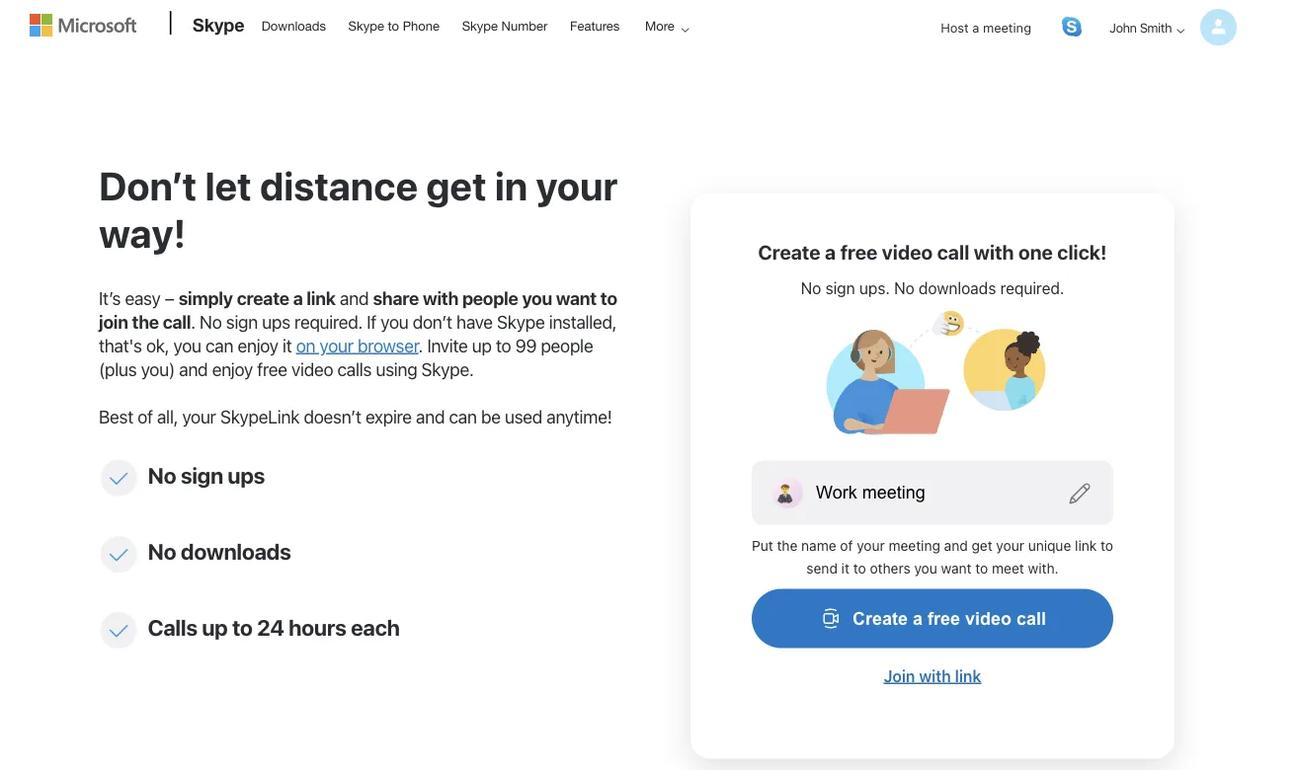 Task type: describe. For each thing, give the bounding box(es) containing it.
navigation containing host a meeting
[[925, 2, 1237, 68]]

1 vertical spatial can
[[449, 406, 477, 427]]

number
[[502, 18, 548, 33]]

and for expire
[[416, 406, 445, 427]]

. invite
[[419, 335, 468, 356]]

it's easy – simply create a link and
[[99, 288, 373, 309]]

that's
[[99, 335, 142, 356]]

can inside the . no sign ups required. if you don't have skype installed, that's ok, you can enjoy it
[[206, 335, 233, 356]]

get inside put the name of your meeting and get your unique link to send it to others you want to meet with.
[[972, 538, 993, 555]]

be
[[481, 406, 501, 427]]

no downloads
[[148, 539, 291, 565]]

 link
[[1062, 17, 1082, 37]]

microsoft image
[[30, 14, 136, 37]]

host a meeting
[[941, 20, 1032, 35]]

no sign ups
[[148, 463, 265, 488]]

more button
[[632, 1, 705, 50]]

more
[[645, 18, 675, 33]]

. no sign ups required. if you don't have skype installed, that's ok, you can enjoy it
[[99, 311, 617, 356]]

features
[[570, 18, 620, 33]]

1 horizontal spatial required.
[[1001, 279, 1065, 298]]

to left others
[[854, 560, 866, 577]]

name
[[802, 538, 837, 555]]

join with link
[[884, 667, 982, 686]]

free inside the . invite up to 99 people (plus you) and enjoy free video calls using skype.
[[257, 359, 287, 380]]

skype link
[[183, 1, 251, 54]]

of inside put the name of your meeting and get your unique link to send it to others you want to meet with.
[[840, 538, 853, 555]]

edit text image
[[1068, 482, 1092, 506]]

john
[[1110, 20, 1137, 35]]

simply
[[179, 288, 233, 309]]

unique
[[1028, 538, 1072, 555]]

to left 24
[[232, 616, 253, 641]]

skype for skype to phone
[[348, 18, 384, 33]]

create a free video call with one click!
[[758, 241, 1107, 264]]

1 vertical spatial ups
[[228, 463, 265, 488]]

don't let distance get in your way!
[[99, 163, 618, 256]]

no sign ups. no downloads required.
[[801, 279, 1065, 298]]

using
[[376, 359, 417, 380]]

with.
[[1028, 560, 1059, 577]]

meet
[[992, 560, 1025, 577]]

0 horizontal spatial downloads
[[181, 539, 291, 565]]

john smith
[[1110, 20, 1172, 35]]

your right "all,"
[[182, 406, 216, 427]]

get inside don't let distance get in your way!
[[426, 163, 487, 209]]

create a free video call button
[[752, 590, 1114, 649]]

no inside the . no sign ups required. if you don't have skype installed, that's ok, you can enjoy it
[[200, 311, 222, 333]]

you)
[[141, 359, 175, 380]]

99
[[516, 335, 537, 356]]

john smith link
[[1094, 2, 1237, 53]]

your up calls
[[320, 335, 354, 356]]

put the name of your meeting and get your unique link to send it to others you want to meet with.
[[752, 538, 1114, 577]]

installed,
[[549, 311, 617, 333]]

with for share with people you want to join the call
[[423, 288, 459, 309]]

menu bar containing host a meeting
[[925, 2, 1237, 68]]

skype to phone link
[[339, 1, 449, 48]]

hours
[[289, 616, 346, 641]]

arrow down image
[[1169, 19, 1193, 42]]

your up "meet"
[[997, 538, 1025, 555]]

the inside put the name of your meeting and get your unique link to send it to others you want to meet with.
[[777, 538, 798, 555]]

up for . invite
[[472, 335, 492, 356]]

want inside share with people you want to join the call
[[556, 288, 597, 309]]

easy
[[125, 288, 161, 309]]

all,
[[157, 406, 178, 427]]

to inside the . invite up to 99 people (plus you) and enjoy free video calls using skype.
[[496, 335, 511, 356]]

best
[[99, 406, 133, 427]]

your inside don't let distance get in your way!
[[536, 163, 618, 209]]

skype.
[[422, 359, 474, 380]]

video inside the . invite up to 99 people (plus you) and enjoy free video calls using skype.
[[292, 359, 333, 380]]

don't
[[413, 311, 452, 333]]

. invite up to 99 people (plus you) and enjoy free video calls using skype.
[[99, 335, 593, 380]]

no right ups.
[[894, 279, 915, 298]]

create
[[237, 288, 289, 309]]

skype for skype
[[193, 14, 245, 35]]

avatar image
[[1201, 9, 1237, 45]]

each
[[351, 616, 400, 641]]

the inside share with people you want to join the call
[[132, 311, 159, 333]]

create a free video call with one click! heading
[[758, 239, 1107, 265]]

–
[[165, 288, 174, 309]]

create a free video call
[[853, 609, 1047, 629]]

it's
[[99, 288, 121, 309]]

skypelink
[[220, 406, 300, 427]]

.
[[191, 311, 195, 333]]

it inside the . no sign ups required. if you don't have skype installed, that's ok, you can enjoy it
[[283, 335, 292, 356]]

others
[[870, 560, 911, 577]]

0 vertical spatial downloads
[[919, 279, 996, 298]]

up for calls
[[202, 616, 228, 641]]

a for create a free video call
[[913, 609, 923, 629]]

let
[[205, 163, 252, 209]]

ups.
[[860, 279, 890, 298]]

share
[[373, 288, 419, 309]]

in
[[495, 163, 528, 209]]

if
[[367, 311, 376, 333]]

your up others
[[857, 538, 885, 555]]

0 horizontal spatial of
[[137, 406, 153, 427]]

to right unique
[[1101, 538, 1114, 555]]

skype for skype number
[[462, 18, 498, 33]]

2 vertical spatial link
[[955, 667, 982, 686]]

link inside put the name of your meeting and get your unique link to send it to others you want to meet with.
[[1075, 538, 1097, 555]]

calls up to 24 hours each
[[148, 616, 400, 641]]



Task type: locate. For each thing, give the bounding box(es) containing it.
and inside put the name of your meeting and get your unique link to send it to others you want to meet with.
[[944, 538, 968, 555]]

of
[[137, 406, 153, 427], [840, 538, 853, 555]]

0 horizontal spatial video
[[292, 359, 333, 380]]

1 horizontal spatial people
[[541, 335, 593, 356]]

you up 99
[[522, 288, 552, 309]]

create inside create a free video call with one click! heading
[[758, 241, 821, 264]]

1 vertical spatial sign
[[226, 311, 258, 333]]

0 vertical spatial people
[[462, 288, 518, 309]]

video inside heading
[[882, 241, 933, 264]]

one
[[1019, 241, 1053, 264]]

1 vertical spatial call
[[163, 311, 191, 333]]

0 horizontal spatial free
[[257, 359, 287, 380]]

sign for ups.
[[826, 279, 855, 298]]

calls
[[337, 359, 372, 380]]

you right if
[[381, 311, 409, 333]]

1 vertical spatial of
[[840, 538, 853, 555]]

1 horizontal spatial it
[[842, 560, 850, 577]]

no for no sign ups. no downloads required.
[[801, 279, 822, 298]]

1 horizontal spatial sign
[[226, 311, 258, 333]]

ok,
[[146, 335, 169, 356]]

call down –
[[163, 311, 191, 333]]

to left "meet"
[[976, 560, 989, 577]]

smith
[[1140, 20, 1172, 35]]

call inside heading
[[937, 241, 970, 264]]

0 vertical spatial free
[[841, 241, 878, 264]]

0 horizontal spatial people
[[462, 288, 518, 309]]

1 vertical spatial up
[[202, 616, 228, 641]]

free up join with link link
[[928, 609, 961, 629]]

a inside heading
[[825, 241, 836, 264]]

downloads down no sign ups
[[181, 539, 291, 565]]

free
[[841, 241, 878, 264], [257, 359, 287, 380], [928, 609, 961, 629]]

phone
[[403, 18, 440, 33]]

a
[[973, 20, 980, 35], [825, 241, 836, 264], [293, 288, 303, 309], [913, 609, 923, 629]]

and for you)
[[179, 359, 208, 380]]

1 vertical spatial required.
[[295, 311, 363, 333]]

sign up no downloads
[[181, 463, 223, 488]]

want up installed,
[[556, 288, 597, 309]]

1 vertical spatial people
[[541, 335, 593, 356]]

free inside heading
[[841, 241, 878, 264]]

want up create a free video call
[[941, 560, 972, 577]]

1 horizontal spatial create
[[853, 609, 908, 629]]

get left in
[[426, 163, 487, 209]]

a for create a free video call with one click!
[[825, 241, 836, 264]]

1 vertical spatial free
[[257, 359, 287, 380]]

0 vertical spatial required.
[[1001, 279, 1065, 298]]

doesn't
[[304, 406, 361, 427]]

don't
[[99, 163, 197, 209]]

video for create a free video call with one click!
[[882, 241, 933, 264]]

free for create a free video call
[[928, 609, 961, 629]]

distance
[[260, 163, 418, 209]]

link down create a free video call
[[955, 667, 982, 686]]

the
[[132, 311, 159, 333], [777, 538, 798, 555]]

no up calls
[[148, 539, 176, 565]]

skype number
[[462, 18, 548, 33]]

2 vertical spatial video
[[965, 609, 1012, 629]]

video down on at the left of the page
[[292, 359, 333, 380]]

0 horizontal spatial create
[[758, 241, 821, 264]]

2 horizontal spatial with
[[974, 241, 1014, 264]]

no for no sign ups
[[148, 463, 176, 488]]

0 horizontal spatial with
[[423, 288, 459, 309]]

the right 'put'
[[777, 538, 798, 555]]

0 vertical spatial call
[[937, 241, 970, 264]]

people
[[462, 288, 518, 309], [541, 335, 593, 356]]

link up on at the left of the page
[[307, 288, 336, 309]]

1 horizontal spatial link
[[955, 667, 982, 686]]

with right join
[[919, 667, 951, 686]]

create for create a free video call with one click!
[[758, 241, 821, 264]]

to left the phone
[[388, 18, 399, 33]]

Name your meeting text field
[[752, 461, 1114, 525]]

1 horizontal spatial of
[[840, 538, 853, 555]]

get up "meet"
[[972, 538, 993, 555]]

0 horizontal spatial get
[[426, 163, 487, 209]]

1 vertical spatial meeting
[[889, 538, 941, 555]]

2 vertical spatial sign
[[181, 463, 223, 488]]

enjoy up skypelink
[[212, 359, 253, 380]]

link right unique
[[1075, 538, 1097, 555]]

0 horizontal spatial required.
[[295, 311, 363, 333]]

sign
[[826, 279, 855, 298], [226, 311, 258, 333], [181, 463, 223, 488]]

expire
[[365, 406, 412, 427]]

video for create a free video call
[[965, 609, 1012, 629]]

to inside "link"
[[388, 18, 399, 33]]

on
[[296, 335, 315, 356]]

to
[[388, 18, 399, 33], [601, 288, 617, 309], [496, 335, 511, 356], [1101, 538, 1114, 555], [854, 560, 866, 577], [976, 560, 989, 577], [232, 616, 253, 641]]

click!
[[1058, 241, 1107, 264]]

0 vertical spatial enjoy
[[238, 335, 278, 356]]

meeting inside put the name of your meeting and get your unique link to send it to others you want to meet with.
[[889, 538, 941, 555]]

call down with.
[[1017, 609, 1047, 629]]

1 vertical spatial link
[[1075, 538, 1097, 555]]

and right you)
[[179, 359, 208, 380]]

want inside put the name of your meeting and get your unique link to send it to others you want to meet with.
[[941, 560, 972, 577]]

can down simply
[[206, 335, 233, 356]]

share with people you want to join the call
[[99, 288, 617, 333]]

open avatar picker image
[[772, 477, 803, 509]]

0 horizontal spatial can
[[206, 335, 233, 356]]

join with link link
[[884, 667, 982, 686]]

you inside put the name of your meeting and get your unique link to send it to others you want to meet with.
[[915, 560, 938, 577]]

required. up on at the left of the page
[[295, 311, 363, 333]]

way!
[[99, 210, 186, 256]]

(plus
[[99, 359, 137, 380]]

skype up 99
[[497, 311, 545, 333]]

enjoy inside the . invite up to 99 people (plus you) and enjoy free video calls using skype.
[[212, 359, 253, 380]]

free inside button
[[928, 609, 961, 629]]

with for join with link
[[919, 667, 951, 686]]

and
[[340, 288, 369, 309], [179, 359, 208, 380], [416, 406, 445, 427], [944, 538, 968, 555]]

1 horizontal spatial free
[[841, 241, 878, 264]]

0 vertical spatial can
[[206, 335, 233, 356]]

meeting up others
[[889, 538, 941, 555]]

downloads
[[262, 18, 326, 33]]

0 vertical spatial sign
[[826, 279, 855, 298]]

video up no sign ups. no downloads required.
[[882, 241, 933, 264]]

1 horizontal spatial can
[[449, 406, 477, 427]]

can left 'be'
[[449, 406, 477, 427]]

and down 'name your meeting' text field
[[944, 538, 968, 555]]

you inside share with people you want to join the call
[[522, 288, 552, 309]]

0 horizontal spatial meeting
[[889, 538, 941, 555]]

1 vertical spatial video
[[292, 359, 333, 380]]

your
[[536, 163, 618, 209], [320, 335, 354, 356], [182, 406, 216, 427], [857, 538, 885, 555], [997, 538, 1025, 555]]

call
[[937, 241, 970, 264], [163, 311, 191, 333], [1017, 609, 1047, 629]]

sign for ups
[[181, 463, 223, 488]]

skype
[[193, 14, 245, 35], [348, 18, 384, 33], [462, 18, 498, 33], [497, 311, 545, 333]]

2 horizontal spatial call
[[1017, 609, 1047, 629]]

it
[[283, 335, 292, 356], [842, 560, 850, 577]]

video inside button
[[965, 609, 1012, 629]]

and inside the . invite up to 99 people (plus you) and enjoy free video calls using skype.
[[179, 359, 208, 380]]

the down easy
[[132, 311, 159, 333]]

join
[[884, 667, 915, 686]]

1 horizontal spatial meeting
[[983, 20, 1032, 35]]

navigation
[[925, 2, 1237, 68]]

1 horizontal spatial downloads
[[919, 279, 996, 298]]

with inside share with people you want to join the call
[[423, 288, 459, 309]]

skype left number
[[462, 18, 498, 33]]

and right "expire"
[[416, 406, 445, 427]]

used
[[505, 406, 543, 427]]

up right calls
[[202, 616, 228, 641]]

on your browser link
[[296, 335, 419, 356]]

create for create a free video call
[[853, 609, 908, 629]]

no for no downloads
[[148, 539, 176, 565]]

no left ups.
[[801, 279, 822, 298]]

skype inside the . no sign ups required. if you don't have skype installed, that's ok, you can enjoy it
[[497, 311, 545, 333]]

2 vertical spatial with
[[919, 667, 951, 686]]

0 vertical spatial ups
[[262, 311, 290, 333]]

video
[[882, 241, 933, 264], [292, 359, 333, 380], [965, 609, 1012, 629]]

free up skypelink
[[257, 359, 287, 380]]

host
[[941, 20, 969, 35]]

2 horizontal spatial video
[[965, 609, 1012, 629]]

people inside the . invite up to 99 people (plus you) and enjoy free video calls using skype.
[[541, 335, 593, 356]]

0 horizontal spatial sign
[[181, 463, 223, 488]]

and up if
[[340, 288, 369, 309]]

Open avatar picker button
[[768, 474, 807, 513]]

1 vertical spatial it
[[842, 560, 850, 577]]

send
[[807, 560, 838, 577]]

call inside share with people you want to join the call
[[163, 311, 191, 333]]

skype to phone
[[348, 18, 440, 33]]

1 horizontal spatial up
[[472, 335, 492, 356]]

downloads link
[[253, 1, 335, 48]]

have
[[457, 311, 493, 333]]

link
[[307, 288, 336, 309], [1075, 538, 1097, 555], [955, 667, 982, 686]]

call inside button
[[1017, 609, 1047, 629]]

1 vertical spatial with
[[423, 288, 459, 309]]

2 vertical spatial call
[[1017, 609, 1047, 629]]

skype left the phone
[[348, 18, 384, 33]]

skype left downloads link
[[193, 14, 245, 35]]

with inside create a free video call with one click! heading
[[974, 241, 1014, 264]]

2 horizontal spatial sign
[[826, 279, 855, 298]]

1 horizontal spatial with
[[919, 667, 951, 686]]

create
[[758, 241, 821, 264], [853, 609, 908, 629]]

skype number link
[[453, 1, 557, 48]]

of left "all,"
[[137, 406, 153, 427]]

0 vertical spatial video
[[882, 241, 933, 264]]

your right in
[[536, 163, 618, 209]]

ups down create
[[262, 311, 290, 333]]

to left 99
[[496, 335, 511, 356]]

1 vertical spatial want
[[941, 560, 972, 577]]

0 horizontal spatial link
[[307, 288, 336, 309]]

you
[[522, 288, 552, 309], [381, 311, 409, 333], [173, 335, 201, 356], [915, 560, 938, 577]]

required. down one
[[1001, 279, 1065, 298]]

can
[[206, 335, 233, 356], [449, 406, 477, 427]]

sign down it's easy – simply create a link and
[[226, 311, 258, 333]]

call for create a free video call
[[1017, 609, 1047, 629]]

put
[[752, 538, 773, 555]]

0 horizontal spatial call
[[163, 311, 191, 333]]

1 vertical spatial create
[[853, 609, 908, 629]]

0 horizontal spatial want
[[556, 288, 597, 309]]

people up have
[[462, 288, 518, 309]]

0 horizontal spatial it
[[283, 335, 292, 356]]

0 vertical spatial it
[[283, 335, 292, 356]]

sign left ups.
[[826, 279, 855, 298]]

enjoy down create
[[238, 335, 278, 356]]

to up installed,
[[601, 288, 617, 309]]

2 horizontal spatial link
[[1075, 538, 1097, 555]]

1 vertical spatial downloads
[[181, 539, 291, 565]]

ups down skypelink
[[228, 463, 265, 488]]

0 horizontal spatial up
[[202, 616, 228, 641]]

with left one
[[974, 241, 1014, 264]]

meeting right host
[[983, 20, 1032, 35]]

and for link
[[340, 288, 369, 309]]

downloads
[[919, 279, 996, 298], [181, 539, 291, 565]]

no
[[801, 279, 822, 298], [894, 279, 915, 298], [200, 311, 222, 333], [148, 463, 176, 488], [148, 539, 176, 565]]

it left on at the left of the page
[[283, 335, 292, 356]]

best of all, your skypelink doesn't expire and can be used anytime!
[[99, 406, 612, 427]]

1 vertical spatial get
[[972, 538, 993, 555]]

0 vertical spatial want
[[556, 288, 597, 309]]

a inside "menu bar"
[[973, 20, 980, 35]]

you down .
[[173, 335, 201, 356]]

sign inside the . no sign ups required. if you don't have skype installed, that's ok, you can enjoy it
[[226, 311, 258, 333]]

create inside create a free video call button
[[853, 609, 908, 629]]

1 horizontal spatial the
[[777, 538, 798, 555]]

up inside the . invite up to 99 people (plus you) and enjoy free video calls using skype.
[[472, 335, 492, 356]]

1 vertical spatial enjoy
[[212, 359, 253, 380]]

enjoy inside the . no sign ups required. if you don't have skype installed, that's ok, you can enjoy it
[[238, 335, 278, 356]]

host a meeting link
[[925, 2, 1047, 53]]

0 vertical spatial with
[[974, 241, 1014, 264]]

downloads down create a free video call with one click! heading
[[919, 279, 996, 298]]

call for create a free video call with one click!
[[937, 241, 970, 264]]

free for create a free video call with one click!
[[841, 241, 878, 264]]

1 horizontal spatial want
[[941, 560, 972, 577]]

free up ups.
[[841, 241, 878, 264]]

0 vertical spatial link
[[307, 288, 336, 309]]

up down have
[[472, 335, 492, 356]]

anytime!
[[547, 406, 612, 427]]

1 horizontal spatial get
[[972, 538, 993, 555]]

skype inside "link"
[[348, 18, 384, 33]]

required. inside the . no sign ups required. if you don't have skype installed, that's ok, you can enjoy it
[[295, 311, 363, 333]]

to inside share with people you want to join the call
[[601, 288, 617, 309]]

a for host a meeting
[[973, 20, 980, 35]]

menu bar
[[925, 2, 1237, 68]]

0 vertical spatial of
[[137, 406, 153, 427]]

no right .
[[200, 311, 222, 333]]

calls
[[148, 616, 197, 641]]

a inside button
[[913, 609, 923, 629]]

browser
[[358, 335, 419, 356]]

2 vertical spatial free
[[928, 609, 961, 629]]

of right name
[[840, 538, 853, 555]]

2 horizontal spatial free
[[928, 609, 961, 629]]

0 vertical spatial the
[[132, 311, 159, 333]]

call up no sign ups. no downloads required.
[[937, 241, 970, 264]]

features link
[[561, 1, 629, 48]]

0 vertical spatial get
[[426, 163, 487, 209]]

it inside put the name of your meeting and get your unique link to send it to others you want to meet with.
[[842, 560, 850, 577]]

1 horizontal spatial video
[[882, 241, 933, 264]]

0 horizontal spatial the
[[132, 311, 159, 333]]

0 vertical spatial meeting
[[983, 20, 1032, 35]]

with up don't
[[423, 288, 459, 309]]

video down "meet"
[[965, 609, 1012, 629]]

1 horizontal spatial call
[[937, 241, 970, 264]]

required.
[[1001, 279, 1065, 298], [295, 311, 363, 333]]

people inside share with people you want to join the call
[[462, 288, 518, 309]]

0 vertical spatial up
[[472, 335, 492, 356]]

you right others
[[915, 560, 938, 577]]

no down "all,"
[[148, 463, 176, 488]]

0 vertical spatial create
[[758, 241, 821, 264]]

24
[[257, 616, 284, 641]]

with
[[974, 241, 1014, 264], [423, 288, 459, 309], [919, 667, 951, 686]]

ups inside the . no sign ups required. if you don't have skype installed, that's ok, you can enjoy it
[[262, 311, 290, 333]]

join
[[99, 311, 128, 333]]

on your browser
[[296, 335, 419, 356]]

it right send at the right of page
[[842, 560, 850, 577]]

meet now image
[[819, 311, 1046, 436]]

people down installed,
[[541, 335, 593, 356]]

1 vertical spatial the
[[777, 538, 798, 555]]



Task type: vqa. For each thing, say whether or not it's contained in the screenshot.
and corresponding to link
yes



